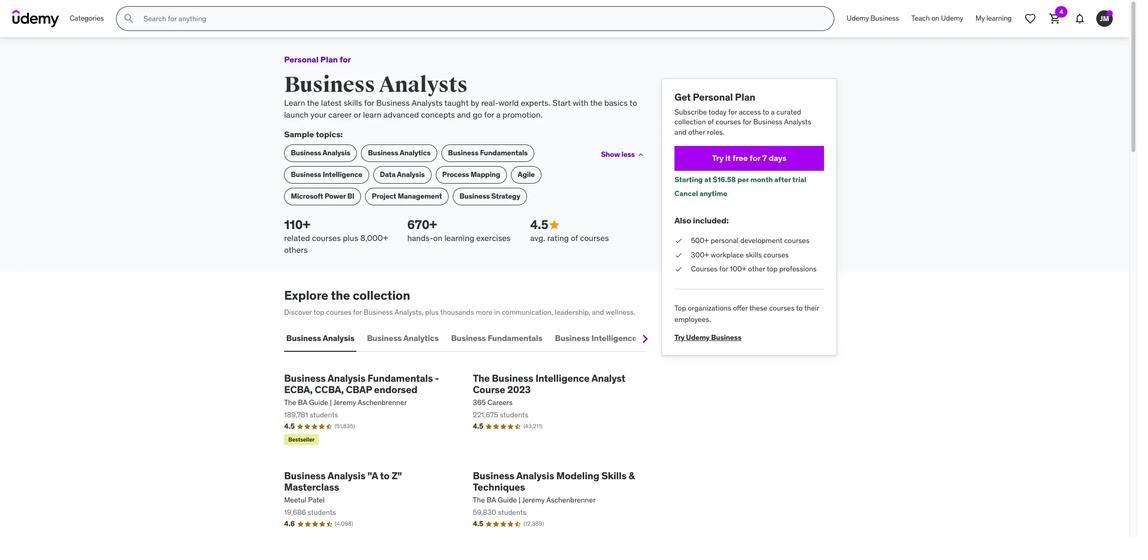 Task type: vqa. For each thing, say whether or not it's contained in the screenshot.
the rightmost rated
no



Task type: locate. For each thing, give the bounding box(es) containing it.
0 horizontal spatial ba
[[298, 398, 307, 407]]

their
[[805, 303, 819, 313]]

business analytics down analysts, at the bottom left
[[367, 333, 439, 343]]

1 horizontal spatial personal
[[693, 91, 733, 103]]

business analysis inside button
[[286, 333, 355, 343]]

for left 7
[[750, 153, 761, 163]]

personal
[[711, 236, 739, 245]]

top for collection
[[314, 307, 325, 317]]

0 horizontal spatial personal
[[284, 54, 319, 64]]

to right basics in the top right of the page
[[630, 98, 637, 108]]

business intelligence
[[291, 170, 362, 179], [555, 333, 637, 343]]

0 vertical spatial aschenbrenner
[[358, 398, 407, 407]]

1 horizontal spatial top
[[767, 264, 778, 274]]

analytics
[[400, 148, 431, 157], [403, 333, 439, 343]]

the inside the business intelligence analyst course 2023 365 careers 221,675 students
[[473, 372, 490, 384]]

business fundamentals
[[448, 148, 528, 157], [451, 333, 543, 343]]

xsmall image right less
[[637, 150, 645, 159]]

other
[[689, 127, 706, 137], [749, 264, 766, 274]]

jeremy down cbap
[[333, 398, 356, 407]]

1 horizontal spatial the
[[331, 287, 350, 303]]

mapping
[[471, 170, 500, 179]]

&
[[629, 469, 635, 482]]

business analysis down discover at bottom left
[[286, 333, 355, 343]]

business fundamentals up mapping
[[448, 148, 528, 157]]

1 horizontal spatial guide
[[498, 495, 517, 505]]

a down real-
[[496, 109, 501, 120]]

0 horizontal spatial learning
[[445, 233, 474, 243]]

try for try udemy business
[[675, 333, 685, 342]]

skills inside learn the latest skills for business analysts taught by real-world experts. start with the basics to launch your career or learn advanced concepts and go for a promotion.
[[344, 98, 362, 108]]

real-
[[482, 98, 499, 108]]

the right with on the right top of the page
[[590, 98, 603, 108]]

students down careers
[[500, 410, 529, 419]]

2 horizontal spatial and
[[675, 127, 687, 137]]

of up roles.
[[708, 117, 714, 127]]

plus left 8,000+
[[343, 233, 358, 243]]

1 vertical spatial skills
[[746, 250, 762, 259]]

try udemy business link
[[675, 325, 742, 342]]

plan inside get personal plan subscribe today for access to a curated collection of courses for business analysts and other roles.
[[735, 91, 756, 103]]

business down thousands
[[451, 333, 486, 343]]

0 vertical spatial personal
[[284, 54, 319, 64]]

500+ personal development courses
[[691, 236, 810, 245]]

43211 reviews element
[[524, 423, 543, 430]]

business analytics inside button
[[367, 333, 439, 343]]

2 vertical spatial the
[[473, 495, 485, 505]]

the inside explore the collection discover top courses for business analysts, plus thousands more in communication, leadership, and wellness.
[[331, 287, 350, 303]]

xsmall image down xsmall image
[[675, 264, 683, 274]]

ba down ecba,
[[298, 398, 307, 407]]

courses for 100+ other top professions
[[691, 264, 817, 274]]

leadership,
[[555, 307, 591, 317]]

business up 189,781
[[284, 372, 326, 384]]

1 horizontal spatial and
[[592, 307, 604, 317]]

0 horizontal spatial jeremy
[[333, 398, 356, 407]]

0 vertical spatial business intelligence
[[291, 170, 362, 179]]

business analytics up data analysis
[[368, 148, 431, 157]]

top left the professions
[[767, 264, 778, 274]]

skills up courses for 100+ other top professions
[[746, 250, 762, 259]]

0 horizontal spatial other
[[689, 127, 706, 137]]

business analysis link
[[284, 144, 357, 162]]

intelligence right 2023
[[536, 372, 590, 384]]

world
[[499, 98, 519, 108]]

next image
[[637, 330, 654, 347]]

1 vertical spatial business analysis
[[286, 333, 355, 343]]

courses down development
[[764, 250, 789, 259]]

business analysis modeling skills & techniques the ba guide | jeremy aschenbrenner 59,830 students
[[473, 469, 635, 517]]

1 vertical spatial business fundamentals
[[451, 333, 543, 343]]

|
[[330, 398, 332, 407], [519, 495, 521, 505]]

221,675
[[473, 410, 498, 419]]

Search for anything text field
[[142, 10, 822, 27]]

courses inside top organizations offer these courses to their employees.
[[770, 303, 795, 313]]

business intelligence button
[[553, 326, 639, 351]]

students up the (12,389)
[[498, 508, 527, 517]]

guide down the techniques
[[498, 495, 517, 505]]

collection inside get personal plan subscribe today for access to a curated collection of courses for business analysts and other roles.
[[675, 117, 706, 127]]

aschenbrenner down endorsed
[[358, 398, 407, 407]]

1 vertical spatial top
[[314, 307, 325, 317]]

1 vertical spatial jeremy
[[522, 495, 545, 505]]

notifications image
[[1074, 12, 1087, 25]]

0 horizontal spatial guide
[[309, 398, 328, 407]]

0 vertical spatial learning
[[987, 14, 1012, 23]]

ba inside business analysis fundamentals - ecba, ccba, cbap endorsed the ba guide | jeremy aschenbrenner 189,781 students
[[298, 398, 307, 407]]

the up 59,830
[[473, 495, 485, 505]]

business strategy link
[[453, 188, 527, 205]]

plus right analysts, at the bottom left
[[425, 307, 439, 317]]

fundamentals inside business analysis fundamentals - ecba, ccba, cbap endorsed the ba guide | jeremy aschenbrenner 189,781 students
[[368, 372, 433, 384]]

other left roles.
[[689, 127, 706, 137]]

1 vertical spatial business intelligence
[[555, 333, 637, 343]]

1 horizontal spatial other
[[749, 264, 766, 274]]

shopping cart with 4 items image
[[1049, 12, 1062, 25]]

110+
[[284, 216, 310, 232]]

business intelligence down leadership,
[[555, 333, 637, 343]]

1 horizontal spatial try
[[712, 153, 724, 163]]

business up process
[[448, 148, 479, 157]]

other right 100+ on the right
[[749, 264, 766, 274]]

business down personal plan for
[[284, 72, 375, 98]]

0 vertical spatial analytics
[[400, 148, 431, 157]]

0 vertical spatial top
[[767, 264, 778, 274]]

collection up analysts, at the bottom left
[[353, 287, 410, 303]]

ba
[[298, 398, 307, 407], [487, 495, 496, 505]]

courses up business analysis button
[[326, 307, 352, 317]]

analytics for business analytics link
[[400, 148, 431, 157]]

and
[[457, 109, 471, 120], [675, 127, 687, 137], [592, 307, 604, 317]]

business inside the business intelligence analyst course 2023 365 careers 221,675 students
[[492, 372, 534, 384]]

for down access
[[743, 117, 752, 127]]

jeremy
[[333, 398, 356, 407], [522, 495, 545, 505]]

and left wellness.
[[592, 307, 604, 317]]

0 horizontal spatial aschenbrenner
[[358, 398, 407, 407]]

students down patel
[[308, 508, 336, 517]]

0 horizontal spatial a
[[496, 109, 501, 120]]

it
[[726, 153, 731, 163]]

project management
[[372, 191, 442, 201]]

1 horizontal spatial on
[[932, 14, 940, 23]]

1 vertical spatial other
[[749, 264, 766, 274]]

other inside get personal plan subscribe today for access to a curated collection of courses for business analysts and other roles.
[[689, 127, 706, 137]]

and left go
[[457, 109, 471, 120]]

courses right rating
[[580, 233, 609, 243]]

courses
[[691, 264, 718, 274]]

0 horizontal spatial collection
[[353, 287, 410, 303]]

courses right related
[[312, 233, 341, 243]]

1 vertical spatial guide
[[498, 495, 517, 505]]

1 horizontal spatial business intelligence
[[555, 333, 637, 343]]

business inside business analysis modeling skills & techniques the ba guide | jeremy aschenbrenner 59,830 students
[[473, 469, 515, 482]]

4.5 for the business intelligence analyst course 2023
[[473, 422, 484, 431]]

0 vertical spatial jeremy
[[333, 398, 356, 407]]

0 horizontal spatial plus
[[343, 233, 358, 243]]

show less
[[601, 150, 635, 159]]

intelligence for business intelligence link
[[323, 170, 362, 179]]

to left their
[[797, 303, 803, 313]]

business analysis
[[291, 148, 351, 157], [286, 333, 355, 343]]

0 vertical spatial |
[[330, 398, 332, 407]]

0 vertical spatial and
[[457, 109, 471, 120]]

get personal plan subscribe today for access to a curated collection of courses for business analysts and other roles.
[[675, 91, 812, 137]]

strategy
[[492, 191, 520, 201]]

0 vertical spatial xsmall image
[[637, 150, 645, 159]]

offer
[[733, 303, 748, 313]]

1 horizontal spatial aschenbrenner
[[547, 495, 596, 505]]

techniques
[[473, 481, 525, 493]]

skills up 'or'
[[344, 98, 362, 108]]

| down "ccba,"
[[330, 398, 332, 407]]

4.5
[[531, 216, 549, 232], [284, 422, 295, 431], [473, 422, 484, 431], [473, 519, 484, 528]]

-
[[435, 372, 439, 384]]

0 vertical spatial business analytics
[[368, 148, 431, 157]]

for down real-
[[484, 109, 494, 120]]

fundamentals down communication,
[[488, 333, 543, 343]]

business fundamentals for business fundamentals link
[[448, 148, 528, 157]]

1 vertical spatial on
[[433, 233, 443, 243]]

1 vertical spatial xsmall image
[[675, 236, 683, 246]]

try left 'it'
[[712, 153, 724, 163]]

and inside explore the collection discover top courses for business analysts, plus thousands more in communication, leadership, and wellness.
[[592, 307, 604, 317]]

business up meetul
[[284, 469, 326, 482]]

also included:
[[675, 215, 729, 225]]

jeremy up the (12,389)
[[522, 495, 545, 505]]

4.5 down 221,675 at bottom
[[473, 422, 484, 431]]

1 vertical spatial aschenbrenner
[[547, 495, 596, 505]]

1 vertical spatial of
[[571, 233, 578, 243]]

try it free for 7 days link
[[675, 146, 824, 171]]

0 vertical spatial other
[[689, 127, 706, 137]]

2 vertical spatial xsmall image
[[675, 264, 683, 274]]

for up "business analysts" in the left of the page
[[340, 54, 351, 64]]

0 vertical spatial business analysis
[[291, 148, 351, 157]]

0 vertical spatial skills
[[344, 98, 362, 108]]

of right rating
[[571, 233, 578, 243]]

top
[[767, 264, 778, 274], [314, 307, 325, 317]]

1 vertical spatial try
[[675, 333, 685, 342]]

less
[[622, 150, 635, 159]]

organizations
[[688, 303, 732, 313]]

to right access
[[763, 107, 770, 116]]

and down subscribe
[[675, 127, 687, 137]]

on right "teach"
[[932, 14, 940, 23]]

business inside explore the collection discover top courses for business analysts, plus thousands more in communication, leadership, and wellness.
[[364, 307, 393, 317]]

0 vertical spatial plan
[[321, 54, 338, 64]]

xsmall image
[[637, 150, 645, 159], [675, 236, 683, 246], [675, 264, 683, 274]]

0 vertical spatial intelligence
[[323, 170, 362, 179]]

0 vertical spatial try
[[712, 153, 724, 163]]

fundamentals inside button
[[488, 333, 543, 343]]

more
[[476, 307, 493, 317]]

students inside the business analysis "a to z" masterclass meetul patel 19,686 students
[[308, 508, 336, 517]]

related
[[284, 233, 310, 243]]

1 vertical spatial fundamentals
[[488, 333, 543, 343]]

learning right the my
[[987, 14, 1012, 23]]

learning left exercises
[[445, 233, 474, 243]]

0 vertical spatial of
[[708, 117, 714, 127]]

1 horizontal spatial plan
[[735, 91, 756, 103]]

1 vertical spatial ba
[[487, 495, 496, 505]]

| down the techniques
[[519, 495, 521, 505]]

0 vertical spatial collection
[[675, 117, 706, 127]]

promotion.
[[503, 109, 543, 120]]

analytics down analysts, at the bottom left
[[403, 333, 439, 343]]

discover
[[284, 307, 312, 317]]

0 vertical spatial the
[[473, 372, 490, 384]]

business fundamentals inside button
[[451, 333, 543, 343]]

500+
[[691, 236, 709, 245]]

business down access
[[754, 117, 783, 127]]

analysts inside get personal plan subscribe today for access to a curated collection of courses for business analysts and other roles.
[[784, 117, 812, 127]]

110+ related courses plus 8,000+ others
[[284, 216, 388, 255]]

business up data
[[368, 148, 398, 157]]

1 vertical spatial personal
[[693, 91, 733, 103]]

starting at $16.58 per month after trial cancel anytime
[[675, 175, 807, 198]]

plan up the latest
[[321, 54, 338, 64]]

business down discover at bottom left
[[286, 333, 321, 343]]

1 horizontal spatial collection
[[675, 117, 706, 127]]

0 vertical spatial business fundamentals
[[448, 148, 528, 157]]

to inside the business analysis "a to z" masterclass meetul patel 19,686 students
[[380, 469, 390, 482]]

business up careers
[[492, 372, 534, 384]]

to right '"a' on the left of page
[[380, 469, 390, 482]]

courses right 'these'
[[770, 303, 795, 313]]

1 horizontal spatial a
[[771, 107, 775, 116]]

for right "today"
[[729, 107, 737, 116]]

business down analysts, at the bottom left
[[367, 333, 402, 343]]

collection down subscribe
[[675, 117, 706, 127]]

aschenbrenner down 'business analysis modeling skills & techniques' link
[[547, 495, 596, 505]]

business inside get personal plan subscribe today for access to a curated collection of courses for business analysts and other roles.
[[754, 117, 783, 127]]

fundamentals for business fundamentals link
[[480, 148, 528, 157]]

0 horizontal spatial top
[[314, 307, 325, 317]]

by
[[471, 98, 480, 108]]

1 horizontal spatial intelligence
[[536, 372, 590, 384]]

intelligence up 'power' on the top left of page
[[323, 170, 362, 179]]

xsmall image
[[675, 250, 683, 260]]

business left analysts, at the bottom left
[[364, 307, 393, 317]]

intelligence inside business intelligence button
[[592, 333, 637, 343]]

0 horizontal spatial business intelligence
[[291, 170, 362, 179]]

0 vertical spatial ba
[[298, 398, 307, 407]]

0 horizontal spatial |
[[330, 398, 332, 407]]

business analytics button
[[365, 326, 441, 351]]

learning
[[987, 14, 1012, 23], [445, 233, 474, 243]]

analysts inside learn the latest skills for business analysts taught by real-world experts. start with the basics to launch your career or learn advanced concepts and go for a promotion.
[[412, 98, 443, 108]]

top right discover at bottom left
[[314, 307, 325, 317]]

189,781
[[284, 410, 308, 419]]

business analytics
[[368, 148, 431, 157], [367, 333, 439, 343]]

ccba,
[[315, 383, 344, 396]]

on
[[932, 14, 940, 23], [433, 233, 443, 243]]

categories button
[[63, 6, 110, 31]]

analysis inside business analysis modeling skills & techniques the ba guide | jeremy aschenbrenner 59,830 students
[[517, 469, 555, 482]]

1 horizontal spatial learning
[[987, 14, 1012, 23]]

communication,
[[502, 307, 553, 317]]

0 horizontal spatial intelligence
[[323, 170, 362, 179]]

1 vertical spatial |
[[519, 495, 521, 505]]

jeremy inside business analysis modeling skills & techniques the ba guide | jeremy aschenbrenner 59,830 students
[[522, 495, 545, 505]]

roles.
[[707, 127, 725, 137]]

data
[[380, 170, 396, 179]]

2 vertical spatial and
[[592, 307, 604, 317]]

udemy business
[[847, 14, 899, 23]]

1 vertical spatial plus
[[425, 307, 439, 317]]

students inside business analysis fundamentals - ecba, ccba, cbap endorsed the ba guide | jeremy aschenbrenner 189,781 students
[[310, 410, 338, 419]]

business inside business analysis fundamentals - ecba, ccba, cbap endorsed the ba guide | jeremy aschenbrenner 189,781 students
[[284, 372, 326, 384]]

a inside learn the latest skills for business analysts taught by real-world experts. start with the basics to launch your career or learn advanced concepts and go for a promotion.
[[496, 109, 501, 120]]

basics
[[605, 98, 628, 108]]

0 horizontal spatial skills
[[344, 98, 362, 108]]

learning inside the my learning link
[[987, 14, 1012, 23]]

personal plan for
[[284, 54, 351, 64]]

plan up access
[[735, 91, 756, 103]]

1 horizontal spatial ba
[[487, 495, 496, 505]]

fundamentals left -
[[368, 372, 433, 384]]

of
[[708, 117, 714, 127], [571, 233, 578, 243]]

business analysis down sample topics:
[[291, 148, 351, 157]]

2 vertical spatial intelligence
[[536, 372, 590, 384]]

on down 670+
[[433, 233, 443, 243]]

business analytics link
[[361, 144, 437, 162]]

analytics inside button
[[403, 333, 439, 343]]

2 vertical spatial fundamentals
[[368, 372, 433, 384]]

business up 59,830
[[473, 469, 515, 482]]

4.5 down 59,830
[[473, 519, 484, 528]]

for up business analysis button
[[353, 307, 362, 317]]

0 vertical spatial fundamentals
[[480, 148, 528, 157]]

1 vertical spatial plan
[[735, 91, 756, 103]]

plus
[[343, 233, 358, 243], [425, 307, 439, 317]]

0 horizontal spatial and
[[457, 109, 471, 120]]

in
[[494, 307, 500, 317]]

1 vertical spatial business analytics
[[367, 333, 439, 343]]

fundamentals for business fundamentals button
[[488, 333, 543, 343]]

1 vertical spatial learning
[[445, 233, 474, 243]]

0 horizontal spatial on
[[433, 233, 443, 243]]

aschenbrenner inside business analysis modeling skills & techniques the ba guide | jeremy aschenbrenner 59,830 students
[[547, 495, 596, 505]]

business analysis modeling skills & techniques link
[[473, 469, 645, 493]]

intelligence inside the business intelligence analyst course 2023 365 careers 221,675 students
[[536, 372, 590, 384]]

top inside explore the collection discover top courses for business analysts, plus thousands more in communication, leadership, and wellness.
[[314, 307, 325, 317]]

"a
[[368, 469, 378, 482]]

the up "365"
[[473, 372, 490, 384]]

0 vertical spatial plus
[[343, 233, 358, 243]]

the up your at the left top
[[307, 98, 319, 108]]

1 vertical spatial collection
[[353, 287, 410, 303]]

business up microsoft
[[291, 170, 321, 179]]

business up the advanced
[[376, 98, 410, 108]]

0 horizontal spatial try
[[675, 333, 685, 342]]

fundamentals up mapping
[[480, 148, 528, 157]]

aschenbrenner inside business analysis fundamentals - ecba, ccba, cbap endorsed the ba guide | jeremy aschenbrenner 189,781 students
[[358, 398, 407, 407]]

the
[[473, 372, 490, 384], [284, 398, 296, 407], [473, 495, 485, 505]]

thousands
[[440, 307, 474, 317]]

courses up the professions
[[785, 236, 810, 245]]

the right explore
[[331, 287, 350, 303]]

1 horizontal spatial plus
[[425, 307, 439, 317]]

bestseller
[[288, 436, 315, 443]]

1 vertical spatial intelligence
[[592, 333, 637, 343]]

business intelligence up microsoft power bi
[[291, 170, 362, 179]]

1 vertical spatial the
[[284, 398, 296, 407]]

guide down "ccba,"
[[309, 398, 328, 407]]

masterclass
[[284, 481, 339, 493]]

z"
[[392, 469, 402, 482]]

1 horizontal spatial of
[[708, 117, 714, 127]]

students inside business analysis modeling skills & techniques the ba guide | jeremy aschenbrenner 59,830 students
[[498, 508, 527, 517]]

1 horizontal spatial jeremy
[[522, 495, 545, 505]]

the up 189,781
[[284, 398, 296, 407]]

analysis inside the business analysis "a to z" masterclass meetul patel 19,686 students
[[328, 469, 366, 482]]

analysts
[[379, 72, 468, 98], [412, 98, 443, 108], [784, 117, 812, 127]]

xsmall image up xsmall image
[[675, 236, 683, 246]]

2 horizontal spatial intelligence
[[592, 333, 637, 343]]

skills
[[344, 98, 362, 108], [746, 250, 762, 259]]

personal up learn
[[284, 54, 319, 64]]

intelligence down wellness.
[[592, 333, 637, 343]]

to inside get personal plan subscribe today for access to a curated collection of courses for business analysts and other roles.
[[763, 107, 770, 116]]

a left curated
[[771, 107, 775, 116]]

4.5 for business analysis modeling skills & techniques
[[473, 519, 484, 528]]

of inside get personal plan subscribe today for access to a curated collection of courses for business analysts and other roles.
[[708, 117, 714, 127]]

intelligence inside business intelligence link
[[323, 170, 362, 179]]

business analysis "a to z" masterclass meetul patel 19,686 students
[[284, 469, 402, 517]]

personal
[[284, 54, 319, 64], [693, 91, 733, 103]]

ba up 59,830
[[487, 495, 496, 505]]

business intelligence inside button
[[555, 333, 637, 343]]

1 vertical spatial analytics
[[403, 333, 439, 343]]

jeremy inside business analysis fundamentals - ecba, ccba, cbap endorsed the ba guide | jeremy aschenbrenner 189,781 students
[[333, 398, 356, 407]]



Task type: describe. For each thing, give the bounding box(es) containing it.
51835 reviews element
[[335, 423, 355, 430]]

business intelligence link
[[284, 166, 369, 183]]

after
[[775, 175, 791, 184]]

starting
[[675, 175, 703, 184]]

meetul
[[284, 495, 306, 505]]

business inside the business analysis "a to z" masterclass meetul patel 19,686 students
[[284, 469, 326, 482]]

59,830
[[473, 508, 496, 517]]

courses inside get personal plan subscribe today for access to a curated collection of courses for business analysts and other roles.
[[716, 117, 741, 127]]

courses inside explore the collection discover top courses for business analysts, plus thousands more in communication, leadership, and wellness.
[[326, 307, 352, 317]]

project
[[372, 191, 396, 201]]

workplace
[[711, 250, 744, 259]]

| inside business analysis modeling skills & techniques the ba guide | jeremy aschenbrenner 59,830 students
[[519, 495, 521, 505]]

latest
[[321, 98, 342, 108]]

wishlist image
[[1025, 12, 1037, 25]]

business analytics for business analytics button
[[367, 333, 439, 343]]

2 horizontal spatial udemy
[[941, 14, 964, 23]]

my
[[976, 14, 985, 23]]

xsmall image inside show less button
[[637, 150, 645, 159]]

a inside get personal plan subscribe today for access to a curated collection of courses for business analysts and other roles.
[[771, 107, 775, 116]]

business analysis fundamentals - ecba, ccba, cbap endorsed the ba guide | jeremy aschenbrenner 189,781 students
[[284, 372, 439, 419]]

try for try it free for 7 days
[[712, 153, 724, 163]]

process mapping link
[[436, 166, 507, 183]]

business down sample
[[291, 148, 321, 157]]

skills
[[602, 469, 627, 482]]

670+
[[407, 216, 437, 232]]

4
[[1060, 8, 1064, 15]]

development
[[741, 236, 783, 245]]

process
[[442, 170, 469, 179]]

ecba,
[[284, 383, 313, 396]]

categories
[[70, 14, 104, 23]]

the inside business analysis modeling skills & techniques the ba guide | jeremy aschenbrenner 59,830 students
[[473, 495, 485, 505]]

show
[[601, 150, 620, 159]]

microsoft
[[291, 191, 323, 201]]

for inside explore the collection discover top courses for business analysts, plus thousands more in communication, leadership, and wellness.
[[353, 307, 362, 317]]

business fundamentals link
[[442, 144, 535, 162]]

2023
[[508, 383, 531, 396]]

jm
[[1100, 14, 1110, 23]]

tab navigation element
[[284, 326, 658, 352]]

professions
[[780, 264, 817, 274]]

learn
[[363, 109, 382, 120]]

project management link
[[365, 188, 449, 205]]

my learning link
[[970, 6, 1018, 31]]

(51,835)
[[335, 423, 355, 430]]

top organizations offer these courses to their employees.
[[675, 303, 819, 324]]

business intelligence for business intelligence link
[[291, 170, 362, 179]]

365
[[473, 398, 486, 407]]

plus inside the 110+ related courses plus 8,000+ others
[[343, 233, 358, 243]]

1 horizontal spatial skills
[[746, 250, 762, 259]]

and inside get personal plan subscribe today for access to a curated collection of courses for business analysts and other roles.
[[675, 127, 687, 137]]

guide inside business analysis modeling skills & techniques the ba guide | jeremy aschenbrenner 59,830 students
[[498, 495, 517, 505]]

for up learn
[[364, 98, 374, 108]]

go
[[473, 109, 482, 120]]

to inside top organizations offer these courses to their employees.
[[797, 303, 803, 313]]

guide inside business analysis fundamentals - ecba, ccba, cbap endorsed the ba guide | jeremy aschenbrenner 189,781 students
[[309, 398, 328, 407]]

business down leadership,
[[555, 333, 590, 343]]

udemy business link
[[841, 6, 906, 31]]

the inside business analysis fundamentals - ecba, ccba, cbap endorsed the ba guide | jeremy aschenbrenner 189,781 students
[[284, 398, 296, 407]]

analytics for business analytics button
[[403, 333, 439, 343]]

experts.
[[521, 98, 551, 108]]

business inside learn the latest skills for business analysts taught by real-world experts. start with the basics to launch your career or learn advanced concepts and go for a promotion.
[[376, 98, 410, 108]]

business fundamentals button
[[449, 326, 545, 351]]

xsmall image for courses
[[675, 264, 683, 274]]

learn the latest skills for business analysts taught by real-world experts. start with the basics to launch your career or learn advanced concepts and go for a promotion.
[[284, 98, 637, 120]]

cancel
[[675, 189, 698, 198]]

personal inside get personal plan subscribe today for access to a curated collection of courses for business analysts and other roles.
[[693, 91, 733, 103]]

per
[[738, 175, 749, 184]]

data analysis
[[380, 170, 425, 179]]

advanced
[[384, 109, 419, 120]]

exercises
[[476, 233, 511, 243]]

| inside business analysis fundamentals - ecba, ccba, cbap endorsed the ba guide | jeremy aschenbrenner 189,781 students
[[330, 398, 332, 407]]

employees.
[[675, 315, 711, 324]]

plus inside explore the collection discover top courses for business analysts, plus thousands more in communication, leadership, and wellness.
[[425, 307, 439, 317]]

trial
[[793, 175, 807, 184]]

analysis inside button
[[323, 333, 355, 343]]

for left 100+ on the right
[[720, 264, 728, 274]]

business analytics for business analytics link
[[368, 148, 431, 157]]

0 horizontal spatial plan
[[321, 54, 338, 64]]

the for latest
[[307, 98, 319, 108]]

2 horizontal spatial the
[[590, 98, 603, 108]]

on inside 670+ hands-on learning exercises
[[433, 233, 443, 243]]

top for 100+
[[767, 264, 778, 274]]

business analysis for business analysis button
[[286, 333, 355, 343]]

teach on udemy
[[912, 14, 964, 23]]

patel
[[308, 495, 325, 505]]

7
[[762, 153, 767, 163]]

1 horizontal spatial udemy
[[847, 14, 869, 23]]

intelligence for business intelligence button
[[592, 333, 637, 343]]

submit search image
[[123, 12, 135, 25]]

4.5 up avg.
[[531, 216, 549, 232]]

curated
[[777, 107, 802, 116]]

to inside learn the latest skills for business analysts taught by real-world experts. start with the basics to launch your career or learn advanced concepts and go for a promotion.
[[630, 98, 637, 108]]

learning inside 670+ hands-on learning exercises
[[445, 233, 474, 243]]

top
[[675, 303, 686, 313]]

you have alerts image
[[1107, 10, 1113, 17]]

the business intelligence analyst course 2023 365 careers 221,675 students
[[473, 372, 626, 419]]

12389 reviews element
[[524, 520, 544, 528]]

my learning
[[976, 14, 1012, 23]]

the for collection
[[331, 287, 350, 303]]

today
[[709, 107, 727, 116]]

4098 reviews element
[[335, 520, 353, 528]]

students inside the business intelligence analyst course 2023 365 careers 221,675 students
[[500, 410, 529, 419]]

these
[[750, 303, 768, 313]]

or
[[354, 109, 361, 120]]

300+ workplace skills courses
[[691, 250, 789, 259]]

business analysis for business analysis link
[[291, 148, 351, 157]]

udemy image
[[12, 10, 59, 27]]

business intelligence for business intelligence button
[[555, 333, 637, 343]]

collection inside explore the collection discover top courses for business analysts, plus thousands more in communication, leadership, and wellness.
[[353, 287, 410, 303]]

4.5 for business analysis fundamentals - ecba, ccba, cbap endorsed
[[284, 422, 295, 431]]

rating
[[547, 233, 569, 243]]

medium image
[[549, 219, 561, 231]]

taught
[[445, 98, 469, 108]]

included:
[[693, 215, 729, 225]]

concepts
[[421, 109, 455, 120]]

your
[[311, 109, 327, 120]]

business analysis fundamentals - ecba, ccba, cbap endorsed link
[[284, 372, 457, 396]]

management
[[398, 191, 442, 201]]

analysts,
[[395, 307, 424, 317]]

and inside learn the latest skills for business analysts taught by real-world experts. start with the basics to launch your career or learn advanced concepts and go for a promotion.
[[457, 109, 471, 120]]

(43,211)
[[524, 423, 543, 430]]

month
[[751, 175, 773, 184]]

business down top organizations offer these courses to their employees.
[[711, 333, 742, 342]]

ba inside business analysis modeling skills & techniques the ba guide | jeremy aschenbrenner 59,830 students
[[487, 495, 496, 505]]

business down process mapping link
[[460, 191, 490, 201]]

modeling
[[557, 469, 600, 482]]

cbap
[[346, 383, 372, 396]]

analysis inside business analysis fundamentals - ecba, ccba, cbap endorsed the ba guide | jeremy aschenbrenner 189,781 students
[[328, 372, 366, 384]]

business left "teach"
[[871, 14, 899, 23]]

xsmall image for 500+
[[675, 236, 683, 246]]

careers
[[488, 398, 513, 407]]

business analysis button
[[284, 326, 357, 351]]

endorsed
[[374, 383, 418, 396]]

(4,098)
[[335, 520, 353, 527]]

courses inside the 110+ related courses plus 8,000+ others
[[312, 233, 341, 243]]

start
[[553, 98, 571, 108]]

data analysis link
[[373, 166, 432, 183]]

the business intelligence analyst course 2023 link
[[473, 372, 645, 396]]

teach
[[912, 14, 930, 23]]

0 horizontal spatial udemy
[[686, 333, 710, 342]]

business fundamentals for business fundamentals button
[[451, 333, 543, 343]]

0 vertical spatial on
[[932, 14, 940, 23]]



